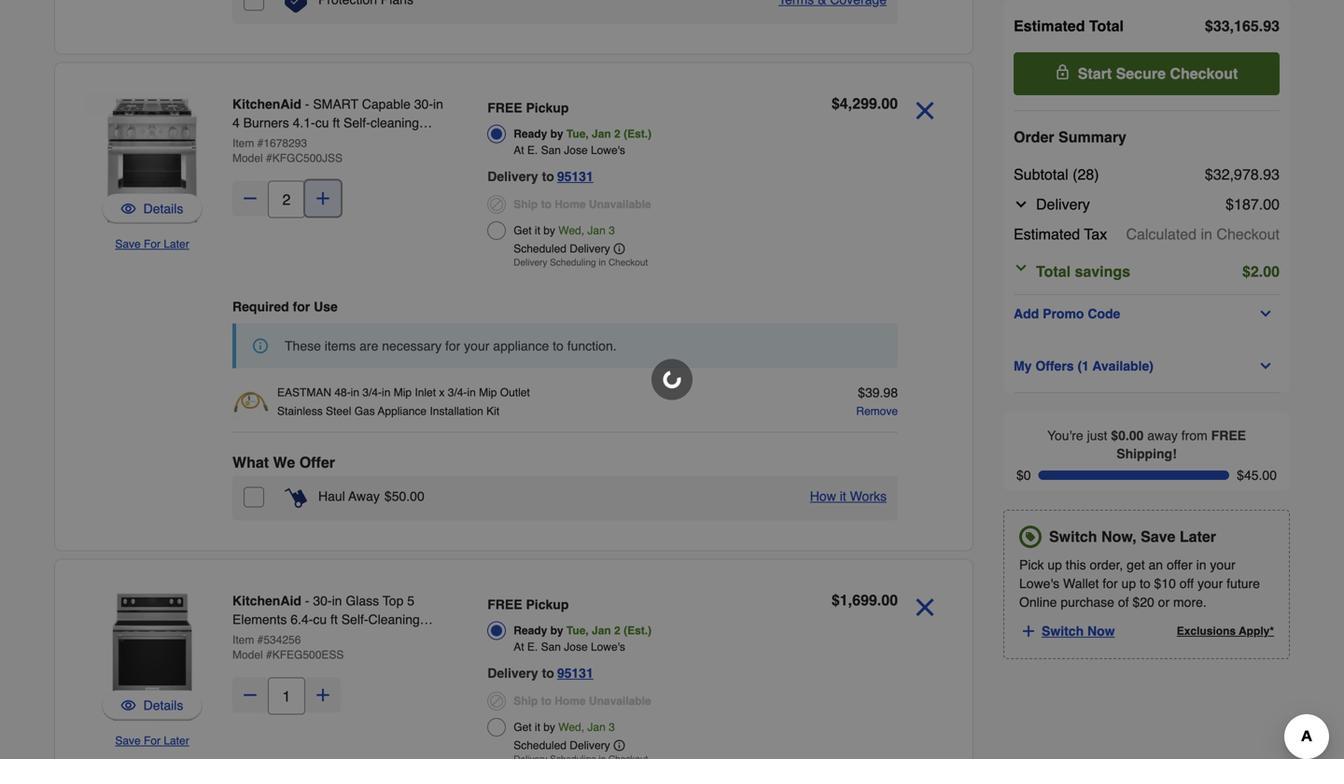 Task type: vqa. For each thing, say whether or not it's contained in the screenshot.
FREE Shipping!
yes



Task type: locate. For each thing, give the bounding box(es) containing it.
1 vertical spatial .00
[[407, 489, 425, 504]]

0 vertical spatial freestanding
[[336, 134, 413, 149]]

0 vertical spatial save for later button
[[115, 235, 189, 254]]

capable
[[362, 97, 411, 112]]

block image
[[488, 195, 506, 214], [488, 692, 506, 711]]

ft right 6.4-
[[331, 612, 338, 627]]

3
[[609, 224, 615, 237], [609, 721, 615, 734]]

it for $ 1,699 .00
[[535, 721, 541, 734]]

-
[[305, 97, 310, 112], [305, 594, 310, 608]]

1 vertical spatial free pickup
[[488, 597, 569, 612]]

0 vertical spatial for
[[144, 238, 161, 251]]

kitchenaid up elements
[[233, 594, 302, 608]]

1 delivery to 95131 from the top
[[488, 169, 594, 184]]

in left glass
[[332, 594, 342, 608]]

convection inside 30-in glass top 5 elements 6.4-cu ft self-cleaning convection oven freestanding electric range (stainless steel)
[[233, 631, 298, 646]]

$10
[[1155, 576, 1177, 591]]

estimated for estimated tax
[[1014, 226, 1081, 243]]

1 vertical spatial estimated
[[1014, 226, 1081, 243]]

0 vertical spatial scheduled
[[514, 242, 567, 255]]

0 vertical spatial 2
[[615, 127, 621, 141]]

1 block image from the top
[[488, 195, 506, 214]]

2 model from the top
[[233, 649, 263, 662]]

save for later
[[115, 238, 189, 251], [115, 735, 189, 748]]

0 vertical spatial at
[[514, 144, 525, 157]]

switch right plus icon
[[1042, 624, 1084, 639]]

ship for $ 1,699 .00
[[514, 695, 538, 708]]

0 vertical spatial steel)
[[402, 153, 436, 168]]

2 kitchenaid from the top
[[233, 594, 302, 608]]

kitchenaid - for $ 4,299 .00
[[233, 97, 313, 112]]

switch up this
[[1050, 528, 1098, 546]]

0 vertical spatial option group
[[488, 95, 747, 273]]

offer
[[1167, 558, 1193, 573]]

2 95131 button from the top
[[557, 662, 594, 685]]

stepper number input field with increment and decrement buttons number field right minus image
[[268, 181, 305, 218]]

1 vertical spatial checkout
[[1217, 226, 1280, 243]]

cu inside 30-in glass top 5 elements 6.4-cu ft self-cleaning convection oven freestanding electric range (stainless steel)
[[313, 612, 327, 627]]

2 mip from the left
[[479, 386, 497, 399]]

e.
[[528, 144, 538, 157], [528, 641, 538, 654]]

1 vertical spatial delivery to 95131
[[488, 666, 594, 681]]

1 home from the top
[[555, 198, 586, 211]]

2 kitchenaid - from the top
[[233, 594, 313, 608]]

appliance
[[493, 339, 549, 354]]

now,
[[1102, 528, 1137, 546]]

2 quickview image from the top
[[121, 696, 136, 715]]

convection inside smart capable 30-in 4 burners 4.1-cu ft self-cleaning convection oven freestanding smart gas range (stainless steel)
[[233, 134, 298, 149]]

1 vertical spatial details
[[143, 698, 183, 713]]

$ 33,165 . 93
[[1206, 17, 1280, 35]]

plus image down the #kfgc500jss
[[314, 189, 332, 208]]

item for $ 4,299 .00
[[233, 137, 254, 150]]

in right offer
[[1197, 558, 1207, 573]]

0 vertical spatial details
[[143, 201, 183, 216]]

- up the 4.1-
[[305, 97, 310, 112]]

scheduled
[[514, 242, 567, 255], [514, 739, 567, 752]]

(stainless down glass
[[321, 650, 379, 665]]

checkout down 33,165
[[1171, 65, 1239, 82]]

how
[[811, 489, 837, 504]]

2 scheduled from the top
[[514, 739, 567, 752]]

free for $ 1,699 .00
[[488, 597, 523, 612]]

1 vertical spatial stepper number input field with increment and decrement buttons number field
[[268, 678, 305, 715]]

save for later down "30-in glass top 5 elements 6.4-cu ft self-cleaning convection oven freestanding electric range (stainless steel)" image
[[115, 735, 189, 748]]

online
[[1020, 595, 1058, 610]]

2 ship to home unavailable from the top
[[514, 695, 652, 708]]

3 for $ 4,299 .00
[[609, 224, 615, 237]]

home for $ 4,299 .00
[[555, 198, 586, 211]]

remove item image
[[910, 592, 941, 623]]

in right capable
[[433, 97, 444, 112]]

kitchenaid for $ 4,299 .00
[[233, 97, 302, 112]]

$ for $ 32,978 . 93
[[1206, 166, 1214, 183]]

1 vertical spatial ship to home unavailable
[[514, 695, 652, 708]]

30- up cleaning
[[414, 97, 433, 112]]

93 right 33,165
[[1264, 17, 1280, 35]]

kitchenaid -
[[233, 97, 313, 112], [233, 594, 313, 608]]

lowe's inside pick up this order, get an offer in your lowe's wallet for up to $10 off your future online purchase of $20 or more.
[[1020, 576, 1060, 591]]

save down "30-in glass top 5 elements 6.4-cu ft self-cleaning convection oven freestanding electric range (stainless steel)" image
[[115, 735, 141, 748]]

(28)
[[1073, 166, 1100, 183]]

2 ready from the top
[[514, 624, 548, 637]]

kitchenaid up burners
[[233, 97, 302, 112]]

1 . from the top
[[1260, 17, 1264, 35]]

0 vertical spatial ship
[[514, 198, 538, 211]]

1 vertical spatial tue,
[[567, 624, 589, 637]]

estimated for estimated total
[[1014, 17, 1086, 35]]

93 right 32,978
[[1264, 166, 1280, 183]]

1 freestanding from the top
[[336, 134, 413, 149]]

quickview image for $ 1,699 .00
[[121, 696, 136, 715]]

in inside smart capable 30-in 4 burners 4.1-cu ft self-cleaning convection oven freestanding smart gas range (stainless steel)
[[433, 97, 444, 112]]

1 horizontal spatial 3/4-
[[448, 386, 467, 399]]

estimated
[[1014, 17, 1086, 35], [1014, 226, 1081, 243]]

1 unavailable from the top
[[589, 198, 652, 211]]

2 at from the top
[[514, 641, 525, 654]]

1 vertical spatial -
[[305, 594, 310, 608]]

san
[[541, 144, 561, 157], [541, 641, 561, 654]]

free shipping!
[[1117, 428, 1247, 461]]

these items are necessary for your appliance to function.
[[285, 339, 617, 354]]

1 vertical spatial plus image
[[314, 686, 332, 705]]

ft inside 30-in glass top 5 elements 6.4-cu ft self-cleaning convection oven freestanding electric range (stainless steel)
[[331, 612, 338, 627]]

$ for $ 4,299 .00
[[832, 95, 840, 112]]

1 horizontal spatial 30-
[[414, 97, 433, 112]]

save for $ 1,699 .00
[[115, 735, 141, 748]]

unavailable for $ 4,299 .00
[[589, 198, 652, 211]]

or
[[1159, 595, 1170, 610]]

ft down smart on the top of the page
[[333, 115, 340, 130]]

1 ship from the top
[[514, 198, 538, 211]]

- for $ 4,299 .00
[[305, 97, 310, 112]]

for down "30-in glass top 5 elements 6.4-cu ft self-cleaning convection oven freestanding electric range (stainless steel)" image
[[144, 735, 161, 748]]

1 vertical spatial wed,
[[559, 721, 585, 734]]

2 (est.) from the top
[[624, 624, 652, 637]]

#534256
[[257, 634, 301, 647]]

are
[[360, 339, 379, 354]]

get for $ 1,699 .00
[[514, 721, 532, 734]]

1 free pickup from the top
[[488, 100, 569, 115]]

0 vertical spatial tue,
[[567, 127, 589, 141]]

for right necessary
[[445, 339, 461, 354]]

steel) inside smart capable 30-in 4 burners 4.1-cu ft self-cleaning convection oven freestanding smart gas range (stainless steel)
[[402, 153, 436, 168]]

option group for $ 4,299 .00
[[488, 95, 747, 273]]

your up future
[[1211, 558, 1236, 573]]

save for later button down "30-in glass top 5 elements 6.4-cu ft self-cleaning convection oven freestanding electric range (stainless steel)" image
[[115, 732, 189, 750]]

2 plus image from the top
[[314, 686, 332, 705]]

secure image
[[1056, 64, 1071, 79]]

plus image for $ 4,299 .00
[[314, 189, 332, 208]]

.00 for $ 1,699 .00
[[878, 592, 898, 609]]

quickview image for $ 4,299 .00
[[121, 199, 136, 218]]

away
[[1148, 428, 1179, 443]]

1 - from the top
[[305, 97, 310, 112]]

by
[[551, 127, 564, 141], [544, 224, 556, 237], [551, 624, 564, 637], [544, 721, 556, 734]]

1 vertical spatial scheduled delivery
[[514, 739, 610, 752]]

wallet
[[1064, 576, 1100, 591]]

switch inside button
[[1042, 624, 1084, 639]]

later
[[164, 238, 189, 251], [1180, 528, 1217, 546], [164, 735, 189, 748]]

1 vertical spatial it
[[840, 489, 847, 504]]

plus image
[[314, 189, 332, 208], [314, 686, 332, 705]]

2 unavailable from the top
[[589, 695, 652, 708]]

1 vertical spatial model
[[233, 649, 263, 662]]

free pickup for $ 1,699 .00
[[488, 597, 569, 612]]

save for later button down smart capable 30-in 4 burners 4.1-cu ft self-cleaning convection oven freestanding smart gas range (stainless steel) image
[[115, 235, 189, 254]]

gas inside eastman 48-in 3/4-in mip inlet x 3/4-in mip outlet stainless steel gas appliance installation kit
[[355, 405, 375, 418]]

30-in glass top 5 elements 6.4-cu ft self-cleaning convection oven freestanding electric range (stainless steel) image
[[85, 590, 219, 724]]

1 option group from the top
[[488, 95, 747, 273]]

0 vertical spatial get it by wed, jan 3
[[514, 224, 615, 237]]

1 estimated from the top
[[1014, 17, 1086, 35]]

1 vertical spatial gas
[[355, 405, 375, 418]]

2 estimated from the top
[[1014, 226, 1081, 243]]

tue, for $ 1,699 .00
[[567, 624, 589, 637]]

item
[[233, 137, 254, 150], [233, 634, 254, 647]]

get
[[514, 224, 532, 237], [514, 721, 532, 734]]

cu
[[315, 115, 329, 130], [313, 612, 327, 627]]

wed, for $ 1,699 .00
[[559, 721, 585, 734]]

- up 6.4-
[[305, 594, 310, 608]]

2 3 from the top
[[609, 721, 615, 734]]

estimated tax
[[1014, 226, 1108, 243]]

0 vertical spatial ft
[[333, 115, 340, 130]]

up
[[1048, 558, 1063, 573], [1122, 576, 1137, 591]]

1 95131 from the top
[[557, 169, 594, 184]]

ship to home unavailable
[[514, 198, 652, 211], [514, 695, 652, 708]]

(stainless down cleaning
[[341, 153, 398, 168]]

switch
[[1050, 528, 1098, 546], [1042, 624, 1084, 639]]

1 vertical spatial (est.)
[[624, 624, 652, 637]]

2 93 from the top
[[1264, 166, 1280, 183]]

2 for from the top
[[144, 735, 161, 748]]

mip
[[394, 386, 412, 399], [479, 386, 497, 399]]

0 vertical spatial free pickup
[[488, 100, 569, 115]]

inlet
[[415, 386, 436, 399]]

2 get it by wed, jan 3 from the top
[[514, 721, 615, 734]]

range down #534256
[[279, 650, 318, 665]]

in right calculated
[[1202, 226, 1213, 243]]

1 ready from the top
[[514, 127, 548, 141]]

ready by tue, jan 2 (est.)
[[514, 127, 652, 141], [514, 624, 652, 637]]

delivery
[[488, 169, 539, 184], [570, 242, 610, 255], [514, 257, 548, 268], [488, 666, 539, 681], [570, 739, 610, 752]]

1 horizontal spatial mip
[[479, 386, 497, 399]]

freestanding inside smart capable 30-in 4 burners 4.1-cu ft self-cleaning convection oven freestanding smart gas range (stainless steel)
[[336, 134, 413, 149]]

later down smart capable 30-in 4 burners 4.1-cu ft self-cleaning convection oven freestanding smart gas range (stainless steel) image
[[164, 238, 189, 251]]

save for later down smart capable 30-in 4 burners 4.1-cu ft self-cleaning convection oven freestanding smart gas range (stainless steel) image
[[115, 238, 189, 251]]

for down order,
[[1103, 576, 1119, 591]]

item inside "item #1678293 model #kfgc500jss"
[[233, 137, 254, 150]]

48-
[[335, 386, 351, 399]]

1 ready by tue, jan 2 (est.) from the top
[[514, 127, 652, 141]]

convection down burners
[[233, 134, 298, 149]]

cu inside smart capable 30-in 4 burners 4.1-cu ft self-cleaning convection oven freestanding smart gas range (stainless steel)
[[315, 115, 329, 130]]

save for $ 4,299 .00
[[115, 238, 141, 251]]

2 vertical spatial later
[[164, 735, 189, 748]]

minus image
[[241, 189, 260, 208]]

0 vertical spatial 3
[[609, 224, 615, 237]]

san for $ 1,699 .00
[[541, 641, 561, 654]]

1 pickup from the top
[[526, 100, 569, 115]]

0 vertical spatial pickup
[[526, 100, 569, 115]]

2 pickup from the top
[[526, 597, 569, 612]]

1 stepper number input field with increment and decrement buttons number field from the top
[[268, 181, 305, 218]]

1 vertical spatial get
[[514, 721, 532, 734]]

gas right steel on the left
[[355, 405, 375, 418]]

1 vertical spatial option group
[[488, 592, 747, 759]]

model
[[233, 152, 263, 165], [233, 649, 263, 662]]

0 horizontal spatial gas
[[271, 153, 295, 168]]

details
[[143, 201, 183, 216], [143, 698, 183, 713]]

save down smart capable 30-in 4 burners 4.1-cu ft self-cleaning convection oven freestanding smart gas range (stainless steel) image
[[115, 238, 141, 251]]

1 kitchenaid from the top
[[233, 97, 302, 112]]

1 (est.) from the top
[[624, 127, 652, 141]]

plus image for $ 1,699 .00
[[314, 686, 332, 705]]

0 vertical spatial switch
[[1050, 528, 1098, 546]]

1 details from the top
[[143, 201, 183, 216]]

0 vertical spatial estimated
[[1014, 17, 1086, 35]]

self- for $ 4,299 .00
[[344, 115, 371, 130]]

2 convection from the top
[[233, 631, 298, 646]]

model inside item #534256 model #kfeg500ess
[[233, 649, 263, 662]]

self- down smart on the top of the page
[[344, 115, 371, 130]]

1 vertical spatial save for later button
[[115, 732, 189, 750]]

2 - from the top
[[305, 594, 310, 608]]

1 save for later from the top
[[115, 238, 189, 251]]

2 vertical spatial for
[[1103, 576, 1119, 591]]

1 93 from the top
[[1264, 17, 1280, 35]]

2 delivery to 95131 from the top
[[488, 666, 594, 681]]

0 vertical spatial ship to home unavailable
[[514, 198, 652, 211]]

2 95131 from the top
[[557, 666, 594, 681]]

0 vertical spatial stepper number input field with increment and decrement buttons number field
[[268, 181, 305, 218]]

ft inside smart capable 30-in 4 burners 4.1-cu ft self-cleaning convection oven freestanding smart gas range (stainless steel)
[[333, 115, 340, 130]]

1 item from the top
[[233, 137, 254, 150]]

for left use
[[293, 299, 310, 314]]

wed, for $ 4,299 .00
[[559, 224, 585, 237]]

0 vertical spatial cu
[[315, 115, 329, 130]]

shipping!
[[1117, 447, 1178, 461]]

0 vertical spatial home
[[555, 198, 586, 211]]

1 at from the top
[[514, 144, 525, 157]]

ready by tue, jan 2 (est.) for $ 1,699 .00
[[514, 624, 652, 637]]

1 tue, from the top
[[567, 127, 589, 141]]

cu for $ 4,299 .00
[[315, 115, 329, 130]]

convection down elements
[[233, 631, 298, 646]]

scheduled delivery
[[514, 242, 610, 255], [514, 739, 610, 752]]

2 home from the top
[[555, 695, 586, 708]]

2 wed, from the top
[[559, 721, 585, 734]]

your left appliance at left top
[[464, 339, 490, 354]]

0 vertical spatial free
[[488, 100, 523, 115]]

save for later for $ 4,299 .00
[[115, 238, 189, 251]]

1 scheduled from the top
[[514, 242, 567, 255]]

haul away filled image
[[285, 487, 307, 509]]

at
[[514, 144, 525, 157], [514, 641, 525, 654]]

at e. san jose lowe's
[[514, 144, 626, 157], [514, 641, 626, 654]]

self- inside 30-in glass top 5 elements 6.4-cu ft self-cleaning convection oven freestanding electric range (stainless steel)
[[342, 612, 368, 627]]

1 model from the top
[[233, 152, 263, 165]]

$ left remove item icon
[[832, 592, 840, 609]]

2 . from the top
[[1260, 166, 1264, 183]]

1 vertical spatial for
[[445, 339, 461, 354]]

0 vertical spatial .
[[1260, 17, 1264, 35]]

- for $ 1,699 .00
[[305, 594, 310, 608]]

1 vertical spatial san
[[541, 641, 561, 654]]

for
[[144, 238, 161, 251], [144, 735, 161, 748]]

1 vertical spatial free
[[1212, 428, 1247, 443]]

gas
[[271, 153, 295, 168], [355, 405, 375, 418]]

1 95131 button from the top
[[557, 165, 594, 188]]

1 vertical spatial quickview image
[[121, 696, 136, 715]]

2 save for later button from the top
[[115, 732, 189, 750]]

option group for $ 1,699 .00
[[488, 592, 747, 759]]

plus image down #kfeg500ess
[[314, 686, 332, 705]]

in inside pick up this order, get an offer in your lowe's wallet for up to $10 off your future online purchase of $20 or more.
[[1197, 558, 1207, 573]]

95131 for $ 1,699 .00
[[557, 666, 594, 681]]

2 jose from the top
[[564, 641, 588, 654]]

2 item from the top
[[233, 634, 254, 647]]

93 for $ 33,165 . 93
[[1264, 17, 1280, 35]]

2 tue, from the top
[[567, 624, 589, 637]]

1 san from the top
[[541, 144, 561, 157]]

checkout down info icon
[[609, 257, 648, 268]]

4,299
[[840, 95, 878, 112]]

.00
[[878, 95, 898, 112], [407, 489, 425, 504], [878, 592, 898, 609]]

free inside free shipping!
[[1212, 428, 1247, 443]]

$
[[1206, 17, 1214, 35], [832, 95, 840, 112], [1206, 166, 1214, 183], [1112, 428, 1119, 443], [385, 489, 392, 504], [832, 592, 840, 609]]

estimated left tax
[[1014, 226, 1081, 243]]

cu up #kfeg500ess
[[313, 612, 327, 627]]

0 vertical spatial checkout
[[1171, 65, 1239, 82]]

2 get from the top
[[514, 721, 532, 734]]

1 convection from the top
[[233, 134, 298, 149]]

1 vertical spatial at e. san jose lowe's
[[514, 641, 626, 654]]

estimated up secure image in the right of the page
[[1014, 17, 1086, 35]]

1 vertical spatial save for later
[[115, 735, 189, 748]]

details for $ 1,699 .00
[[143, 698, 183, 713]]

2 vertical spatial save
[[115, 735, 141, 748]]

1 vertical spatial freestanding
[[336, 631, 413, 646]]

for down smart capable 30-in 4 burners 4.1-cu ft self-cleaning convection oven freestanding smart gas range (stainless steel) image
[[144, 238, 161, 251]]

later for $ 4,299 .00
[[164, 238, 189, 251]]

$ up start secure checkout
[[1206, 17, 1214, 35]]

1 vertical spatial switch
[[1042, 624, 1084, 639]]

steel) inside 30-in glass top 5 elements 6.4-cu ft self-cleaning convection oven freestanding electric range (stainless steel)
[[382, 650, 416, 665]]

0 vertical spatial kitchenaid -
[[233, 97, 313, 112]]

1 vertical spatial convection
[[233, 631, 298, 646]]

convection for $ 1,699 .00
[[233, 631, 298, 646]]

free
[[488, 100, 523, 115], [1212, 428, 1247, 443], [488, 597, 523, 612]]

oven up the #kfgc500jss
[[302, 134, 333, 149]]

save
[[115, 238, 141, 251], [1141, 528, 1176, 546], [115, 735, 141, 748]]

cu for $ 1,699 .00
[[313, 612, 327, 627]]

in right scheduling
[[599, 257, 606, 268]]

2 e. from the top
[[528, 641, 538, 654]]

kitchenaid - up burners
[[233, 97, 313, 112]]

stepper number input field with increment and decrement buttons number field right minus icon
[[268, 678, 305, 715]]

items
[[325, 339, 356, 354]]

from
[[1182, 428, 1208, 443]]

1 vertical spatial oven
[[302, 631, 333, 646]]

1 vertical spatial .
[[1260, 166, 1264, 183]]

2 freestanding from the top
[[336, 631, 413, 646]]

up left this
[[1048, 558, 1063, 573]]

oven up #kfeg500ess
[[302, 631, 333, 646]]

0 vertical spatial unavailable
[[589, 198, 652, 211]]

0 vertical spatial convection
[[233, 134, 298, 149]]

1 vertical spatial up
[[1122, 576, 1137, 591]]

save up "an"
[[1141, 528, 1176, 546]]

0 horizontal spatial 30-
[[313, 594, 332, 608]]

these
[[285, 339, 321, 354]]

checkout down $ 32,978 . 93 in the right of the page
[[1217, 226, 1280, 243]]

0 vertical spatial for
[[293, 299, 310, 314]]

tue,
[[567, 127, 589, 141], [567, 624, 589, 637]]

0 vertical spatial 93
[[1264, 17, 1280, 35]]

details left minus image
[[143, 201, 183, 216]]

1 vertical spatial pickup
[[526, 597, 569, 612]]

ready by tue, jan 2 (est.) for $ 4,299 .00
[[514, 127, 652, 141]]

0 vertical spatial block image
[[488, 195, 506, 214]]

2 free pickup from the top
[[488, 597, 569, 612]]

(stainless inside smart capable 30-in 4 burners 4.1-cu ft self-cleaning convection oven freestanding smart gas range (stainless steel)
[[341, 153, 398, 168]]

1 jose from the top
[[564, 144, 588, 157]]

0.00
[[1119, 428, 1144, 443]]

1 vertical spatial ready by tue, jan 2 (est.)
[[514, 624, 652, 637]]

1 scheduled delivery from the top
[[514, 242, 610, 255]]

30-in glass top 5 elements 6.4-cu ft self-cleaning convection oven freestanding electric range (stainless steel)
[[233, 594, 420, 665]]

details for $ 4,299 .00
[[143, 201, 183, 216]]

0 vertical spatial up
[[1048, 558, 1063, 573]]

2 scheduled delivery from the top
[[514, 739, 610, 752]]

item up smart
[[233, 137, 254, 150]]

1 vertical spatial 95131 button
[[557, 662, 594, 685]]

1 get it by wed, jan 3 from the top
[[514, 224, 615, 237]]

1 kitchenaid - from the top
[[233, 97, 313, 112]]

2 block image from the top
[[488, 692, 506, 711]]

free pickup
[[488, 100, 569, 115], [488, 597, 569, 612]]

quickview image
[[121, 199, 136, 218], [121, 696, 136, 715]]

1 vertical spatial ft
[[331, 612, 338, 627]]

exclusions
[[1178, 625, 1237, 638]]

lowe's
[[591, 144, 626, 157], [1020, 576, 1060, 591], [591, 641, 626, 654]]

0 vertical spatial 30-
[[414, 97, 433, 112]]

0 vertical spatial lowe's
[[591, 144, 626, 157]]

kitchenaid - up elements
[[233, 594, 313, 608]]

switch for switch now, save later
[[1050, 528, 1098, 546]]

1 vertical spatial for
[[144, 735, 161, 748]]

for inside pick up this order, get an offer in your lowe's wallet for up to $10 off your future online purchase of $20 or more.
[[1103, 576, 1119, 591]]

2 for $ 4,299 .00
[[615, 127, 621, 141]]

30- inside smart capable 30-in 4 burners 4.1-cu ft self-cleaning convection oven freestanding smart gas range (stainless steel)
[[414, 97, 433, 112]]

oven inside smart capable 30-in 4 burners 4.1-cu ft self-cleaning convection oven freestanding smart gas range (stainless steel)
[[302, 134, 333, 149]]

0 vertical spatial range
[[299, 153, 337, 168]]

2 san from the top
[[541, 641, 561, 654]]

just
[[1088, 428, 1108, 443]]

2 vertical spatial .00
[[878, 592, 898, 609]]

ready for $ 4,299 .00
[[514, 127, 548, 141]]

1 vertical spatial range
[[279, 650, 318, 665]]

1 plus image from the top
[[314, 189, 332, 208]]

steel
[[326, 405, 352, 418]]

1 e. from the top
[[528, 144, 538, 157]]

1 2 from the top
[[615, 127, 621, 141]]

item inside item #534256 model #kfeg500ess
[[233, 634, 254, 647]]

convection for $ 4,299 .00
[[233, 134, 298, 149]]

details left minus icon
[[143, 698, 183, 713]]

0 vertical spatial self-
[[344, 115, 371, 130]]

2 save for later from the top
[[115, 735, 189, 748]]

1 ship to home unavailable from the top
[[514, 198, 652, 211]]

0 vertical spatial save
[[115, 238, 141, 251]]

model inside "item #1678293 model #kfgc500jss"
[[233, 152, 263, 165]]

95131 button
[[557, 165, 594, 188], [557, 662, 594, 685]]

checkout inside start secure checkout button
[[1171, 65, 1239, 82]]

1 save for later button from the top
[[115, 235, 189, 254]]

jose for $ 1,699 .00
[[564, 641, 588, 654]]

purchase
[[1061, 595, 1115, 610]]

3/4- right 48-
[[363, 386, 382, 399]]

0 vertical spatial later
[[164, 238, 189, 251]]

2 option group from the top
[[488, 592, 747, 759]]

2 details from the top
[[143, 698, 183, 713]]

95131 button for $ 1,699 .00
[[557, 662, 594, 685]]

4
[[233, 115, 240, 130]]

oven inside 30-in glass top 5 elements 6.4-cu ft self-cleaning convection oven freestanding electric range (stainless steel)
[[302, 631, 333, 646]]

1 wed, from the top
[[559, 224, 585, 237]]

1 at e. san jose lowe's from the top
[[514, 144, 626, 157]]

kitchenaid for $ 1,699 .00
[[233, 594, 302, 608]]

mip up kit
[[479, 386, 497, 399]]

30- up 6.4-
[[313, 594, 332, 608]]

in inside option group
[[599, 257, 606, 268]]

option group
[[488, 95, 747, 273], [488, 592, 747, 759]]

1 vertical spatial kitchenaid
[[233, 594, 302, 608]]

info image
[[253, 339, 268, 354], [614, 740, 625, 751]]

1 oven from the top
[[302, 134, 333, 149]]

0 vertical spatial wed,
[[559, 224, 585, 237]]

2 ready by tue, jan 2 (est.) from the top
[[514, 624, 652, 637]]

exclusions apply*
[[1178, 625, 1275, 638]]

1 vertical spatial (stainless
[[321, 650, 379, 665]]

1 horizontal spatial info image
[[614, 740, 625, 751]]

1 get from the top
[[514, 224, 532, 237]]

1 vertical spatial 2
[[615, 624, 621, 637]]

jan
[[592, 127, 612, 141], [588, 224, 606, 237], [592, 624, 612, 637], [588, 721, 606, 734]]

1 for from the top
[[144, 238, 161, 251]]

0 vertical spatial .00
[[878, 95, 898, 112]]

0 vertical spatial jose
[[564, 144, 588, 157]]

model down #534256
[[233, 649, 263, 662]]

2 oven from the top
[[302, 631, 333, 646]]

0 vertical spatial at e. san jose lowe's
[[514, 144, 626, 157]]

.00 right "away"
[[407, 489, 425, 504]]

1 vertical spatial ship
[[514, 695, 538, 708]]

2 stepper number input field with increment and decrement buttons number field from the top
[[268, 678, 305, 715]]

scheduled delivery for $ 4,299 .00
[[514, 242, 610, 255]]

later down "30-in glass top 5 elements 6.4-cu ft self-cleaning convection oven freestanding electric range (stainless steel)" image
[[164, 735, 189, 748]]

details button
[[102, 194, 203, 224], [121, 199, 183, 218], [102, 691, 203, 721], [121, 696, 183, 715]]

self-
[[344, 115, 371, 130], [342, 612, 368, 627]]

checkout for start secure checkout
[[1171, 65, 1239, 82]]

48-in 3/4-in mip inlet x 3/4-in mip outlet stainless steel gas appliance installation kit image
[[233, 383, 270, 421]]

0 horizontal spatial mip
[[394, 386, 412, 399]]

Stepper number input field with increment and decrement buttons number field
[[268, 181, 305, 218], [268, 678, 305, 715]]

jose for $ 4,299 .00
[[564, 144, 588, 157]]

1 quickview image from the top
[[121, 199, 136, 218]]

pickup for $ 1,699 .00
[[526, 597, 569, 612]]

item up electric
[[233, 634, 254, 647]]

1 3 from the top
[[609, 224, 615, 237]]

save for later button
[[115, 235, 189, 254], [115, 732, 189, 750]]

0 vertical spatial delivery to 95131
[[488, 169, 594, 184]]

1 vertical spatial block image
[[488, 692, 506, 711]]

freestanding for $ 4,299 .00
[[336, 134, 413, 149]]

pick up this order, get an offer in your lowe's wallet for up to $10 off your future online purchase of $20 or more.
[[1020, 558, 1261, 610]]

$ up calculated in checkout
[[1206, 166, 1214, 183]]

in
[[433, 97, 444, 112], [1202, 226, 1213, 243], [599, 257, 606, 268], [351, 386, 360, 399], [382, 386, 391, 399], [467, 386, 476, 399], [1197, 558, 1207, 573], [332, 594, 342, 608]]

save for later button for $ 1,699 .00
[[115, 732, 189, 750]]

what
[[233, 454, 269, 471]]

oven
[[302, 134, 333, 149], [302, 631, 333, 646]]

95131 button for $ 4,299 .00
[[557, 165, 594, 188]]

your right off in the right bottom of the page
[[1198, 576, 1224, 591]]

mip up appliance
[[394, 386, 412, 399]]

model down 4 at the left top
[[233, 152, 263, 165]]

$ left remove item image
[[832, 95, 840, 112]]

get it by wed, jan 3 for $ 1,699 .00
[[514, 721, 615, 734]]

range down the #1678293
[[299, 153, 337, 168]]

self- down glass
[[342, 612, 368, 627]]

it for $ 4,299 .00
[[535, 224, 541, 237]]

self- inside smart capable 30-in 4 burners 4.1-cu ft self-cleaning convection oven freestanding smart gas range (stainless steel)
[[344, 115, 371, 130]]

2 ship from the top
[[514, 695, 538, 708]]

.00 left remove item icon
[[878, 592, 898, 609]]

gas down the #1678293
[[271, 153, 295, 168]]

freestanding inside 30-in glass top 5 elements 6.4-cu ft self-cleaning convection oven freestanding electric range (stainless steel)
[[336, 631, 413, 646]]

self- for $ 1,699 .00
[[342, 612, 368, 627]]

unavailable
[[589, 198, 652, 211], [589, 695, 652, 708]]

cu down smart on the top of the page
[[315, 115, 329, 130]]

2 at e. san jose lowe's from the top
[[514, 641, 626, 654]]

up up of
[[1122, 576, 1137, 591]]

.00 left remove item image
[[878, 95, 898, 112]]

2 2 from the top
[[615, 624, 621, 637]]

gas inside smart capable 30-in 4 burners 4.1-cu ft self-cleaning convection oven freestanding smart gas range (stainless steel)
[[271, 153, 295, 168]]

smart capable 30-in 4 burners 4.1-cu ft self-cleaning convection oven freestanding smart gas range (stainless steel) image
[[85, 93, 219, 227]]

3/4- right x
[[448, 386, 467, 399]]

more.
[[1174, 595, 1207, 610]]

home for $ 1,699 .00
[[555, 695, 586, 708]]

later up offer
[[1180, 528, 1217, 546]]



Task type: describe. For each thing, give the bounding box(es) containing it.
95131 for $ 4,299 .00
[[557, 169, 594, 184]]

cleaning
[[368, 612, 420, 627]]

in inside 30-in glass top 5 elements 6.4-cu ft self-cleaning convection oven freestanding electric range (stainless steel)
[[332, 594, 342, 608]]

2 vertical spatial checkout
[[609, 257, 648, 268]]

order,
[[1090, 558, 1124, 573]]

ft for $ 4,299 .00
[[333, 115, 340, 130]]

secure
[[1117, 65, 1167, 82]]

stepper number input field with increment and decrement buttons number field for $ 4,299 .00
[[268, 181, 305, 218]]

lowe's for $ 1,699 .00
[[591, 641, 626, 654]]

glass
[[346, 594, 379, 608]]

switch now, save later
[[1050, 528, 1217, 546]]

x
[[439, 386, 445, 399]]

smart
[[233, 153, 267, 168]]

summary
[[1059, 128, 1127, 146]]

$ right just
[[1112, 428, 1119, 443]]

free for $ 4,299 .00
[[488, 100, 523, 115]]

at for $ 1,699 .00
[[514, 641, 525, 654]]

function.
[[568, 339, 617, 354]]

2 for $ 1,699 .00
[[615, 624, 621, 637]]

we
[[273, 454, 295, 471]]

ready for $ 1,699 .00
[[514, 624, 548, 637]]

use
[[314, 299, 338, 314]]

item #534256 model #kfeg500ess
[[233, 634, 344, 662]]

elements
[[233, 612, 287, 627]]

in up the installation
[[467, 386, 476, 399]]

of
[[1119, 595, 1130, 610]]

later for $ 1,699 .00
[[164, 735, 189, 748]]

ft for $ 1,699 .00
[[331, 612, 338, 627]]

scheduled for $ 4,299 .00
[[514, 242, 567, 255]]

order
[[1014, 128, 1055, 146]]

e. for $ 4,299 .00
[[528, 144, 538, 157]]

block image for $ 4,299 .00
[[488, 195, 506, 214]]

$ for $ 1,699 .00
[[832, 592, 840, 609]]

smart
[[313, 97, 359, 112]]

in up steel on the left
[[351, 386, 360, 399]]

order summary
[[1014, 128, 1127, 146]]

eastman 48-in 3/4-in mip inlet x 3/4-in mip outlet stainless steel gas appliance installation kit
[[277, 386, 530, 418]]

switch now button
[[1020, 619, 1132, 644]]

stepper number input field with increment and decrement buttons number field for $ 1,699 .00
[[268, 678, 305, 715]]

scheduled for $ 1,699 .00
[[514, 739, 567, 752]]

get it by wed, jan 3 for $ 4,299 .00
[[514, 224, 615, 237]]

switch for switch now
[[1042, 624, 1084, 639]]

an
[[1149, 558, 1164, 573]]

1 vertical spatial later
[[1180, 528, 1217, 546]]

info image
[[614, 243, 625, 255]]

$39.98 remove
[[857, 385, 898, 418]]

get
[[1127, 558, 1146, 573]]

smart capable 30-in 4 burners 4.1-cu ft self-cleaning convection oven freestanding smart gas range (stainless steel)
[[233, 97, 444, 168]]

2 3/4- from the left
[[448, 386, 467, 399]]

oven for $ 1,699 .00
[[302, 631, 333, 646]]

what we offer
[[233, 454, 335, 471]]

start secure checkout button
[[1014, 52, 1280, 95]]

#1678293
[[257, 137, 307, 150]]

top
[[383, 594, 404, 608]]

oven for $ 4,299 .00
[[302, 134, 333, 149]]

#kfeg500ess
[[266, 649, 344, 662]]

save for later button for $ 4,299 .00
[[115, 235, 189, 254]]

e. for $ 1,699 .00
[[528, 641, 538, 654]]

32,978
[[1214, 166, 1260, 183]]

4.1-
[[293, 115, 315, 130]]

ship for $ 4,299 .00
[[514, 198, 538, 211]]

tue, for $ 4,299 .00
[[567, 127, 589, 141]]

in up appliance
[[382, 386, 391, 399]]

$39.98
[[858, 385, 898, 400]]

at e. san jose lowe's for $ 1,699 .00
[[514, 641, 626, 654]]

(stainless inside 30-in glass top 5 elements 6.4-cu ft self-cleaning convection oven freestanding electric range (stainless steel)
[[321, 650, 379, 665]]

1 horizontal spatial for
[[445, 339, 461, 354]]

pickup for $ 4,299 .00
[[526, 100, 569, 115]]

checkout for calculated in checkout
[[1217, 226, 1280, 243]]

remove item image
[[910, 95, 941, 127]]

33,165
[[1214, 17, 1260, 35]]

$ 32,978 . 93
[[1206, 166, 1280, 183]]

necessary
[[382, 339, 442, 354]]

5
[[407, 594, 415, 608]]

scheduled delivery for $ 1,699 .00
[[514, 739, 610, 752]]

range inside 30-in glass top 5 elements 6.4-cu ft self-cleaning convection oven freestanding electric range (stainless steel)
[[279, 650, 318, 665]]

estimated total
[[1014, 17, 1124, 35]]

1 horizontal spatial up
[[1122, 576, 1137, 591]]

item #1678293 model #kfgc500jss
[[233, 137, 343, 165]]

electric
[[233, 650, 275, 665]]

eastman
[[277, 386, 332, 399]]

tag filled image
[[1023, 529, 1040, 546]]

for for $ 4,299 .00
[[144, 238, 161, 251]]

. for 33,165
[[1260, 17, 1264, 35]]

subtotal
[[1014, 166, 1069, 183]]

how it works button
[[811, 487, 887, 506]]

. for 32,978
[[1260, 166, 1264, 183]]

haul
[[318, 489, 345, 504]]

off
[[1180, 576, 1195, 591]]

away from
[[1148, 428, 1208, 443]]

calculated
[[1127, 226, 1197, 243]]

block image for $ 1,699 .00
[[488, 692, 506, 711]]

kitchenaid - for $ 1,699 .00
[[233, 594, 313, 608]]

$ 1,699 .00
[[832, 592, 898, 609]]

start
[[1078, 65, 1113, 82]]

$ 4,299 .00
[[832, 95, 898, 112]]

away
[[349, 489, 380, 504]]

minus image
[[241, 686, 260, 705]]

calculated in checkout
[[1127, 226, 1280, 243]]

item for $ 1,699 .00
[[233, 634, 254, 647]]

get for $ 4,299 .00
[[514, 224, 532, 237]]

delivery scheduling in checkout
[[514, 257, 648, 268]]

6.4-
[[291, 612, 313, 627]]

outlet
[[500, 386, 530, 399]]

model for $ 4,299 .00
[[233, 152, 263, 165]]

offer
[[300, 454, 335, 471]]

.00 for $ 4,299 .00
[[878, 95, 898, 112]]

1 vertical spatial your
[[1211, 558, 1236, 573]]

93 for $ 32,978 . 93
[[1264, 166, 1280, 183]]

plus image
[[1021, 623, 1038, 640]]

required for use
[[233, 299, 338, 314]]

this
[[1066, 558, 1087, 573]]

30- inside 30-in glass top 5 elements 6.4-cu ft self-cleaning convection oven freestanding electric range (stainless steel)
[[313, 594, 332, 608]]

at e. san jose lowe's for $ 4,299 .00
[[514, 144, 626, 157]]

scheduling
[[550, 257, 596, 268]]

2 vertical spatial your
[[1198, 576, 1224, 591]]

to inside pick up this order, get an offer in your lowe's wallet for up to $10 off your future online purchase of $20 or more.
[[1140, 576, 1151, 591]]

$ for $ 33,165 . 93
[[1206, 17, 1214, 35]]

switch now
[[1042, 624, 1116, 639]]

future
[[1227, 576, 1261, 591]]

protection plan filled image
[[285, 0, 307, 13]]

at for $ 4,299 .00
[[514, 144, 525, 157]]

tax
[[1085, 226, 1108, 243]]

1 3/4- from the left
[[363, 386, 382, 399]]

san for $ 4,299 .00
[[541, 144, 561, 157]]

1 vertical spatial save
[[1141, 528, 1176, 546]]

3 for $ 1,699 .00
[[609, 721, 615, 734]]

0 vertical spatial info image
[[253, 339, 268, 354]]

$0
[[1017, 468, 1032, 483]]

delivery to 95131 for $ 4,299 .00
[[488, 169, 594, 184]]

1 mip from the left
[[394, 386, 412, 399]]

stainless
[[277, 405, 323, 418]]

0 horizontal spatial up
[[1048, 558, 1063, 573]]

total
[[1090, 17, 1124, 35]]

save for later for $ 1,699 .00
[[115, 735, 189, 748]]

ship to home unavailable for $ 4,299 .00
[[514, 198, 652, 211]]

how it works
[[811, 489, 887, 504]]

1,699
[[840, 592, 878, 609]]

$20
[[1133, 595, 1155, 610]]

lowe's for $ 4,299 .00
[[591, 144, 626, 157]]

start secure checkout
[[1078, 65, 1239, 82]]

for for $ 1,699 .00
[[144, 735, 161, 748]]

you're
[[1048, 428, 1084, 443]]

model for $ 1,699 .00
[[233, 649, 263, 662]]

50
[[392, 489, 407, 504]]

cleaning
[[371, 115, 419, 130]]

0 vertical spatial your
[[464, 339, 490, 354]]

#kfgc500jss
[[266, 152, 343, 165]]

$ right "away"
[[385, 489, 392, 504]]

it inside button
[[840, 489, 847, 504]]

1 vertical spatial info image
[[614, 740, 625, 751]]

range inside smart capable 30-in 4 burners 4.1-cu ft self-cleaning convection oven freestanding smart gas range (stainless steel)
[[299, 153, 337, 168]]

now
[[1088, 624, 1116, 639]]

freestanding for $ 1,699 .00
[[336, 631, 413, 646]]

remove
[[857, 405, 898, 418]]

kit
[[487, 405, 500, 418]]

unavailable for $ 1,699 .00
[[589, 695, 652, 708]]

(est.) for $ 1,699 .00
[[624, 624, 652, 637]]



